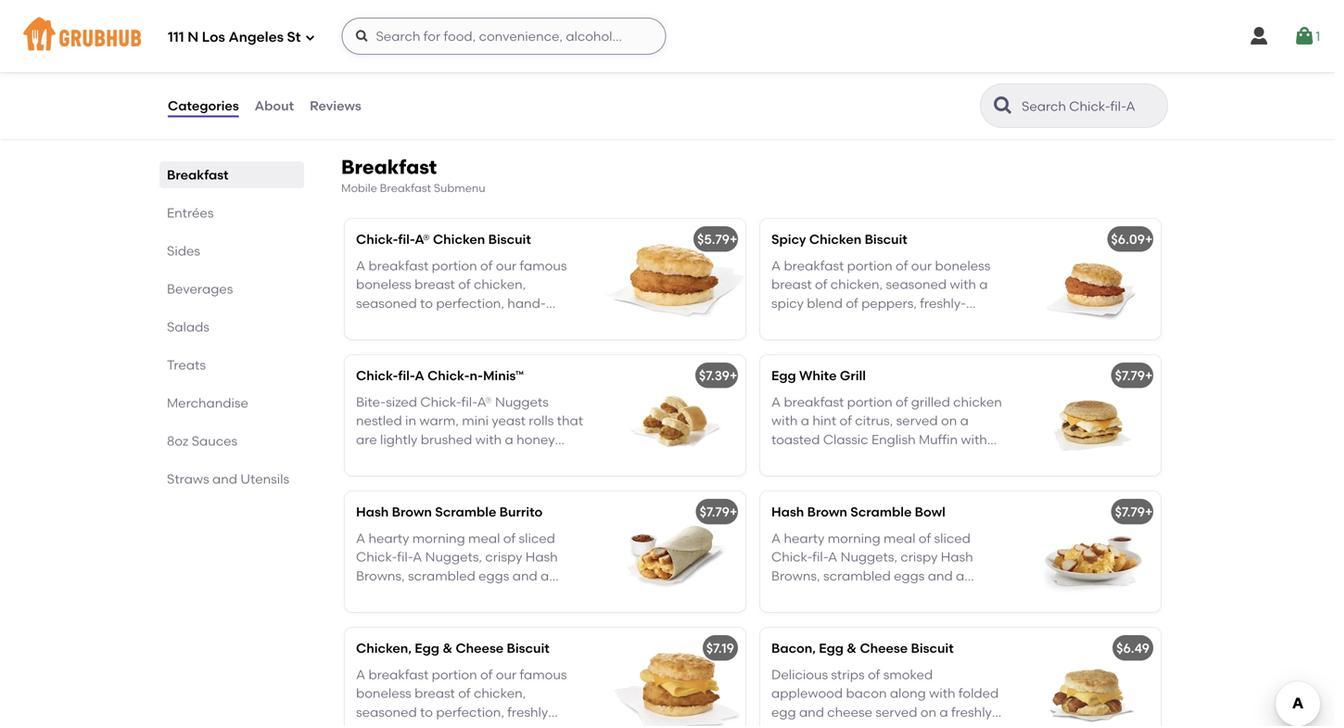 Task type: vqa. For each thing, say whether or not it's contained in the screenshot.
Shredded to the bottom
no



Task type: describe. For each thing, give the bounding box(es) containing it.
order
[[660, 2, 694, 18]]

sauces
[[192, 433, 238, 449]]

st
[[287, 29, 301, 46]]

nestled
[[356, 413, 402, 428]]

in
[[405, 413, 416, 428]]

with up cheese.
[[961, 432, 987, 447]]

1 button
[[1294, 19, 1321, 53]]

1 chicken from the left
[[433, 231, 485, 247]]

breakfast for breakfast
[[167, 167, 229, 183]]

spicy
[[772, 231, 806, 247]]

that
[[557, 413, 583, 428]]

$7.79 + for egg white grill
[[1115, 368, 1153, 383]]

sides tab
[[167, 241, 297, 261]]

Search Chick-fil-A search field
[[1020, 97, 1162, 115]]

an
[[640, 2, 656, 18]]

like
[[522, 2, 543, 18]]

8oz
[[167, 433, 189, 449]]

+ for hash brown scramble bowl
[[1145, 504, 1153, 520]]

$6.49
[[1117, 640, 1150, 656]]

freshly
[[951, 704, 992, 720]]

spread.
[[398, 450, 445, 466]]

about
[[255, 98, 294, 113]]

8oz sauces tab
[[167, 431, 297, 451]]

n
[[188, 29, 199, 46]]

a down chicken
[[960, 413, 969, 428]]

chick- inside bite-sized chick-fil-a® nuggets nestled in warm, mini yeast rolls that are lightly brushed with a honey butter spread.
[[420, 394, 462, 410]]

are
[[356, 432, 377, 447]]

at
[[697, 2, 711, 18]]

cheese for bacon,
[[860, 640, 908, 656]]

chick-fil-a® chicken biscuit image
[[606, 219, 746, 339]]

along
[[890, 685, 926, 701]]

biscuit for chicken, egg & cheese biscuit
[[507, 640, 550, 656]]

looks
[[482, 2, 519, 18]]

bacon, egg & cheese biscuit
[[772, 640, 954, 656]]

looks like you've started an order at a different restaurant. button
[[481, 0, 855, 31]]

portion
[[847, 394, 893, 410]]

hash for hash brown scramble bowl
[[772, 504, 804, 520]]

egg inside a breakfast portion of grilled chicken with a hint of citrus, served on a toasted classic english muffin with egg whites and american cheese.
[[772, 450, 796, 466]]

a breakfast portion of grilled chicken with a hint of citrus, served on a toasted classic english muffin with egg whites and american cheese.
[[772, 394, 1002, 466]]

biscuit.
[[882, 723, 927, 726]]

111 n los angeles st
[[168, 29, 301, 46]]

on inside a breakfast portion of grilled chicken with a hint of citrus, served on a toasted classic english muffin with egg whites and american cheese.
[[941, 413, 957, 428]]

Search for food, convenience, alcohol... search field
[[342, 18, 666, 55]]

chick-fil-a® chicken biscuit
[[356, 231, 531, 247]]

bacon, egg & cheese biscuit image
[[1022, 628, 1161, 726]]

a inside button
[[714, 2, 722, 18]]

started
[[590, 2, 637, 18]]

breakfast tab
[[167, 165, 297, 185]]

& for chicken,
[[443, 640, 453, 656]]

nuggets
[[495, 394, 549, 410]]

biscuit for chick-fil-a® chicken biscuit
[[488, 231, 531, 247]]

chicken,
[[356, 640, 412, 656]]

whites
[[799, 450, 840, 466]]

111
[[168, 29, 184, 46]]

sized
[[386, 394, 417, 410]]

buttermilk
[[815, 723, 879, 726]]

entrées
[[167, 205, 214, 221]]

restaurant.
[[783, 2, 854, 18]]

biscuit for bacon, egg & cheese biscuit
[[911, 640, 954, 656]]

you've
[[547, 2, 587, 18]]

1 horizontal spatial egg
[[772, 368, 796, 383]]

salads tab
[[167, 317, 297, 337]]

reviews
[[310, 98, 361, 113]]

a inside a breakfast portion of grilled chicken with a hint of citrus, served on a toasted classic english muffin with egg whites and american cheese.
[[772, 394, 781, 410]]

different
[[726, 2, 780, 18]]

english
[[872, 432, 916, 447]]

hint
[[813, 413, 837, 428]]

a® inside bite-sized chick-fil-a® nuggets nestled in warm, mini yeast rolls that are lightly brushed with a honey butter spread.
[[477, 394, 492, 410]]

bacon
[[846, 685, 887, 701]]

chick-fil-a chick-n-minis™
[[356, 368, 524, 383]]

treats tab
[[167, 355, 297, 375]]

mini
[[462, 413, 489, 428]]

strips
[[831, 667, 865, 682]]

american
[[871, 450, 933, 466]]

bite-
[[356, 394, 386, 410]]

of inside delicious strips of smoked applewood bacon along with folded egg and cheese served on a freshly baked buttermilk biscuit.
[[868, 667, 880, 682]]

beverages tab
[[167, 279, 297, 299]]

toasted
[[772, 432, 820, 447]]

rolls
[[529, 413, 554, 428]]

0 horizontal spatial a
[[415, 368, 424, 383]]

hash brown scramble burrito
[[356, 504, 543, 520]]

cheese.
[[936, 450, 984, 466]]

$5.79
[[697, 231, 730, 247]]

scramble for burrito
[[435, 504, 496, 520]]

$5.79 +
[[697, 231, 738, 247]]

delicious
[[772, 667, 828, 682]]

with up toasted
[[772, 413, 798, 428]]

chicken
[[953, 394, 1002, 410]]

mobile
[[341, 181, 377, 195]]

entrées tab
[[167, 203, 297, 223]]

egg inside delicious strips of smoked applewood bacon along with folded egg and cheese served on a freshly baked buttermilk biscuit.
[[772, 704, 796, 720]]

+ for hash brown scramble burrito
[[730, 504, 738, 520]]

reviews button
[[309, 72, 362, 139]]

$7.19
[[706, 640, 734, 656]]

smoked
[[883, 667, 933, 682]]

0 vertical spatial of
[[896, 394, 908, 410]]

& for bacon,
[[847, 640, 857, 656]]

butter
[[356, 450, 395, 466]]

egg white grill image
[[1022, 355, 1161, 476]]

scramble for bowl
[[851, 504, 912, 520]]

0 horizontal spatial a®
[[415, 231, 430, 247]]



Task type: locate. For each thing, give the bounding box(es) containing it.
a®
[[415, 231, 430, 247], [477, 394, 492, 410]]

baked
[[772, 723, 812, 726]]

2 scramble from the left
[[851, 504, 912, 520]]

1 horizontal spatial scramble
[[851, 504, 912, 520]]

2 egg from the top
[[772, 704, 796, 720]]

$7.79 for egg white grill
[[1115, 368, 1145, 383]]

a® up the mini
[[477, 394, 492, 410]]

+ for spicy chicken biscuit
[[1145, 231, 1153, 247]]

egg up baked
[[772, 704, 796, 720]]

and inside a breakfast portion of grilled chicken with a hint of citrus, served on a toasted classic english muffin with egg whites and american cheese.
[[843, 450, 868, 466]]

a® down breakfast mobile breakfast submenu
[[415, 231, 430, 247]]

$7.39
[[699, 368, 730, 383]]

bowl
[[915, 504, 946, 520]]

2 horizontal spatial of
[[896, 394, 908, 410]]

bite-sized chick-fil-a® nuggets nestled in warm, mini yeast rolls that are lightly brushed with a honey butter spread.
[[356, 394, 583, 466]]

a
[[415, 368, 424, 383], [772, 394, 781, 410]]

beverages
[[167, 281, 233, 297]]

merchandise
[[167, 395, 248, 411]]

breakfast for breakfast mobile breakfast submenu
[[341, 155, 437, 179]]

search icon image
[[992, 95, 1014, 117]]

cheese
[[456, 640, 504, 656], [860, 640, 908, 656]]

$6.09 +
[[1111, 231, 1153, 247]]

1 scramble from the left
[[435, 504, 496, 520]]

with down the mini
[[475, 432, 502, 447]]

$7.79 + for hash brown scramble burrito
[[700, 504, 738, 520]]

looks like you've started an order at a different restaurant.
[[482, 2, 854, 18]]

cheese for chicken,
[[456, 640, 504, 656]]

$7.79 +
[[1115, 368, 1153, 383], [700, 504, 738, 520], [1115, 504, 1153, 520]]

los
[[202, 29, 225, 46]]

1 horizontal spatial hash
[[772, 504, 804, 520]]

citrus,
[[855, 413, 893, 428]]

0 vertical spatial and
[[843, 450, 868, 466]]

brown for hash brown scramble burrito
[[392, 504, 432, 520]]

0 horizontal spatial scramble
[[435, 504, 496, 520]]

spicy chicken biscuit image
[[1022, 219, 1161, 339]]

hash brown scramble bowl image
[[1022, 491, 1161, 612]]

hash brown scramble burrito image
[[606, 491, 746, 612]]

with right along
[[929, 685, 956, 701]]

with inside bite-sized chick-fil-a® nuggets nestled in warm, mini yeast rolls that are lightly brushed with a honey butter spread.
[[475, 432, 502, 447]]

on inside delicious strips of smoked applewood bacon along with folded egg and cheese served on a freshly baked buttermilk biscuit.
[[921, 704, 937, 720]]

brown down the spread.
[[392, 504, 432, 520]]

1 vertical spatial and
[[212, 471, 237, 487]]

breakfast mobile breakfast submenu
[[341, 155, 485, 195]]

breakfast
[[784, 394, 844, 410]]

1 egg from the top
[[772, 450, 796, 466]]

utensils
[[241, 471, 289, 487]]

0 vertical spatial fil-
[[398, 231, 415, 247]]

served down grilled at bottom
[[896, 413, 938, 428]]

1 hash from the left
[[356, 504, 389, 520]]

spicy chicken biscuit
[[772, 231, 908, 247]]

&
[[443, 640, 453, 656], [847, 640, 857, 656]]

hash down the butter
[[356, 504, 389, 520]]

hash for hash brown scramble burrito
[[356, 504, 389, 520]]

white
[[799, 368, 837, 383]]

and down classic
[[843, 450, 868, 466]]

honey
[[517, 432, 555, 447]]

0 horizontal spatial and
[[212, 471, 237, 487]]

+
[[730, 231, 738, 247], [1145, 231, 1153, 247], [730, 368, 738, 383], [1145, 368, 1153, 383], [730, 504, 738, 520], [1145, 504, 1153, 520]]

0 horizontal spatial hash
[[356, 504, 389, 520]]

1 horizontal spatial svg image
[[1294, 25, 1316, 47]]

0 horizontal spatial on
[[921, 704, 937, 720]]

2 vertical spatial and
[[799, 704, 824, 720]]

1 horizontal spatial a
[[772, 394, 781, 410]]

& right chicken, on the bottom of the page
[[443, 640, 453, 656]]

of up bacon
[[868, 667, 880, 682]]

$1.99
[[481, 36, 510, 52]]

hash
[[356, 504, 389, 520], [772, 504, 804, 520]]

straws and utensils tab
[[167, 469, 297, 489]]

0 vertical spatial on
[[941, 413, 957, 428]]

1 vertical spatial on
[[921, 704, 937, 720]]

scramble left burrito at the left of the page
[[435, 504, 496, 520]]

grilled
[[911, 394, 950, 410]]

hash down whites
[[772, 504, 804, 520]]

treats
[[167, 357, 206, 373]]

2 horizontal spatial egg
[[819, 640, 844, 656]]

chick-fil-a chick-n-minis™ image
[[606, 355, 746, 476]]

brushed
[[421, 432, 472, 447]]

categories button
[[167, 72, 240, 139]]

svg image right st
[[305, 32, 316, 43]]

bacon,
[[772, 640, 816, 656]]

hash brown scramble bowl
[[772, 504, 946, 520]]

+ for chick-fil-a chick-n-minis™
[[730, 368, 738, 383]]

a left breakfast
[[772, 394, 781, 410]]

served up 'biscuit.'
[[876, 704, 918, 720]]

on up muffin in the bottom right of the page
[[941, 413, 957, 428]]

chicken, egg & cheese biscuit
[[356, 640, 550, 656]]

classic
[[823, 432, 869, 447]]

a inside bite-sized chick-fil-a® nuggets nestled in warm, mini yeast rolls that are lightly brushed with a honey butter spread.
[[505, 432, 513, 447]]

1 horizontal spatial of
[[868, 667, 880, 682]]

1 horizontal spatial cheese
[[860, 640, 908, 656]]

chick-
[[356, 231, 398, 247], [356, 368, 398, 383], [428, 368, 470, 383], [420, 394, 462, 410]]

n-
[[470, 368, 483, 383]]

2 hash from the left
[[772, 504, 804, 520]]

1 horizontal spatial chicken
[[809, 231, 862, 247]]

folded
[[959, 685, 999, 701]]

+ for egg white grill
[[1145, 368, 1153, 383]]

served inside a breakfast portion of grilled chicken with a hint of citrus, served on a toasted classic english muffin with egg whites and american cheese.
[[896, 413, 938, 428]]

served inside delicious strips of smoked applewood bacon along with folded egg and cheese served on a freshly baked buttermilk biscuit.
[[876, 704, 918, 720]]

1 & from the left
[[443, 640, 453, 656]]

delicious strips of smoked applewood bacon along with folded egg and cheese served on a freshly baked buttermilk biscuit.
[[772, 667, 999, 726]]

chicken
[[433, 231, 485, 247], [809, 231, 862, 247]]

categories
[[168, 98, 239, 113]]

angeles
[[229, 29, 284, 46]]

brown
[[392, 504, 432, 520], [807, 504, 848, 520]]

on up 'biscuit.'
[[921, 704, 937, 720]]

fil- up the mini
[[462, 394, 477, 410]]

merchandise tab
[[167, 393, 297, 413]]

fil- for a®
[[398, 231, 415, 247]]

+ for chick-fil-a® chicken biscuit
[[730, 231, 738, 247]]

svg image inside 1 button
[[1294, 25, 1316, 47]]

fil- for a
[[398, 368, 415, 383]]

chicken down submenu
[[433, 231, 485, 247]]

a right at
[[714, 2, 722, 18]]

scramble
[[435, 504, 496, 520], [851, 504, 912, 520]]

and inside tab
[[212, 471, 237, 487]]

biscuit
[[488, 231, 531, 247], [865, 231, 908, 247], [507, 640, 550, 656], [911, 640, 954, 656]]

straws
[[167, 471, 209, 487]]

of left grilled at bottom
[[896, 394, 908, 410]]

0 horizontal spatial svg image
[[355, 29, 370, 44]]

served
[[896, 413, 938, 428], [876, 704, 918, 720]]

1 horizontal spatial and
[[799, 704, 824, 720]]

breakfast up mobile
[[341, 155, 437, 179]]

with inside delicious strips of smoked applewood bacon along with folded egg and cheese served on a freshly baked buttermilk biscuit.
[[929, 685, 956, 701]]

a left hint
[[801, 413, 810, 428]]

brown down whites
[[807, 504, 848, 520]]

delivery
[[513, 36, 562, 52]]

2 chicken from the left
[[809, 231, 862, 247]]

and inside delicious strips of smoked applewood bacon along with folded egg and cheese served on a freshly baked buttermilk biscuit.
[[799, 704, 824, 720]]

main navigation navigation
[[0, 0, 1335, 72]]

0 horizontal spatial cheese
[[456, 640, 504, 656]]

2 vertical spatial fil-
[[462, 394, 477, 410]]

1 brown from the left
[[392, 504, 432, 520]]

svg image
[[1248, 25, 1270, 47], [305, 32, 316, 43]]

on
[[941, 413, 957, 428], [921, 704, 937, 720]]

yeast
[[492, 413, 526, 428]]

breakfast right mobile
[[380, 181, 431, 195]]

cheese
[[827, 704, 873, 720]]

0 vertical spatial egg
[[772, 450, 796, 466]]

submenu
[[434, 181, 485, 195]]

breakfast up entrées
[[167, 167, 229, 183]]

a down yeast
[[505, 432, 513, 447]]

& up strips
[[847, 640, 857, 656]]

egg for chicken, egg & cheese biscuit
[[415, 640, 440, 656]]

8oz sauces
[[167, 433, 238, 449]]

1 cheese from the left
[[456, 640, 504, 656]]

1 vertical spatial served
[[876, 704, 918, 720]]

1 horizontal spatial svg image
[[1248, 25, 1270, 47]]

2 vertical spatial of
[[868, 667, 880, 682]]

0 horizontal spatial svg image
[[305, 32, 316, 43]]

breakfast
[[341, 155, 437, 179], [167, 167, 229, 183], [380, 181, 431, 195]]

0 vertical spatial a
[[415, 368, 424, 383]]

egg up strips
[[819, 640, 844, 656]]

1 vertical spatial egg
[[772, 704, 796, 720]]

svg image left 1 button
[[1248, 25, 1270, 47]]

1 vertical spatial a®
[[477, 394, 492, 410]]

scramble left bowl on the bottom of the page
[[851, 504, 912, 520]]

chicken, egg & cheese biscuit image
[[606, 628, 746, 726]]

1 horizontal spatial brown
[[807, 504, 848, 520]]

fil- down breakfast mobile breakfast submenu
[[398, 231, 415, 247]]

2 brown from the left
[[807, 504, 848, 520]]

egg left white on the bottom right of the page
[[772, 368, 796, 383]]

fil- inside bite-sized chick-fil-a® nuggets nestled in warm, mini yeast rolls that are lightly brushed with a honey butter spread.
[[462, 394, 477, 410]]

0 horizontal spatial chicken
[[433, 231, 485, 247]]

$7.79 + for hash brown scramble bowl
[[1115, 504, 1153, 520]]

1
[[1316, 28, 1321, 44]]

warm,
[[419, 413, 459, 428]]

chicken right spicy
[[809, 231, 862, 247]]

1 vertical spatial a
[[772, 394, 781, 410]]

2 & from the left
[[847, 640, 857, 656]]

egg down toasted
[[772, 450, 796, 466]]

sides
[[167, 243, 200, 259]]

1 vertical spatial of
[[840, 413, 852, 428]]

lightly
[[380, 432, 418, 447]]

1 horizontal spatial a®
[[477, 394, 492, 410]]

svg image
[[1294, 25, 1316, 47], [355, 29, 370, 44]]

a inside delicious strips of smoked applewood bacon along with folded egg and cheese served on a freshly baked buttermilk biscuit.
[[940, 704, 948, 720]]

0 horizontal spatial &
[[443, 640, 453, 656]]

0 horizontal spatial egg
[[415, 640, 440, 656]]

egg right chicken, on the bottom of the page
[[415, 640, 440, 656]]

2 cheese from the left
[[860, 640, 908, 656]]

breakfast inside tab
[[167, 167, 229, 183]]

$6.09
[[1111, 231, 1145, 247]]

egg white grill
[[772, 368, 866, 383]]

0 vertical spatial a®
[[415, 231, 430, 247]]

and down applewood
[[799, 704, 824, 720]]

1 horizontal spatial &
[[847, 640, 857, 656]]

fil- up sized
[[398, 368, 415, 383]]

$7.39 +
[[699, 368, 738, 383]]

2 horizontal spatial and
[[843, 450, 868, 466]]

of
[[896, 394, 908, 410], [840, 413, 852, 428], [868, 667, 880, 682]]

muffin
[[919, 432, 958, 447]]

1 vertical spatial fil-
[[398, 368, 415, 383]]

0 horizontal spatial of
[[840, 413, 852, 428]]

of up classic
[[840, 413, 852, 428]]

$7.79 for hash brown scramble bowl
[[1115, 504, 1145, 520]]

$1.99 delivery
[[481, 36, 562, 52]]

salads
[[167, 319, 209, 335]]

a
[[714, 2, 722, 18], [801, 413, 810, 428], [960, 413, 969, 428], [505, 432, 513, 447], [940, 704, 948, 720]]

a left freshly
[[940, 704, 948, 720]]

grill
[[840, 368, 866, 383]]

1 horizontal spatial on
[[941, 413, 957, 428]]

about button
[[254, 72, 295, 139]]

and right straws
[[212, 471, 237, 487]]

egg for bacon, egg & cheese biscuit
[[819, 640, 844, 656]]

0 horizontal spatial brown
[[392, 504, 432, 520]]

straws and utensils
[[167, 471, 289, 487]]

burrito
[[500, 504, 543, 520]]

$7.79 for hash brown scramble burrito
[[700, 504, 730, 520]]

and
[[843, 450, 868, 466], [212, 471, 237, 487], [799, 704, 824, 720]]

0 vertical spatial served
[[896, 413, 938, 428]]

brown for hash brown scramble bowl
[[807, 504, 848, 520]]

a up sized
[[415, 368, 424, 383]]

minis™
[[483, 368, 524, 383]]



